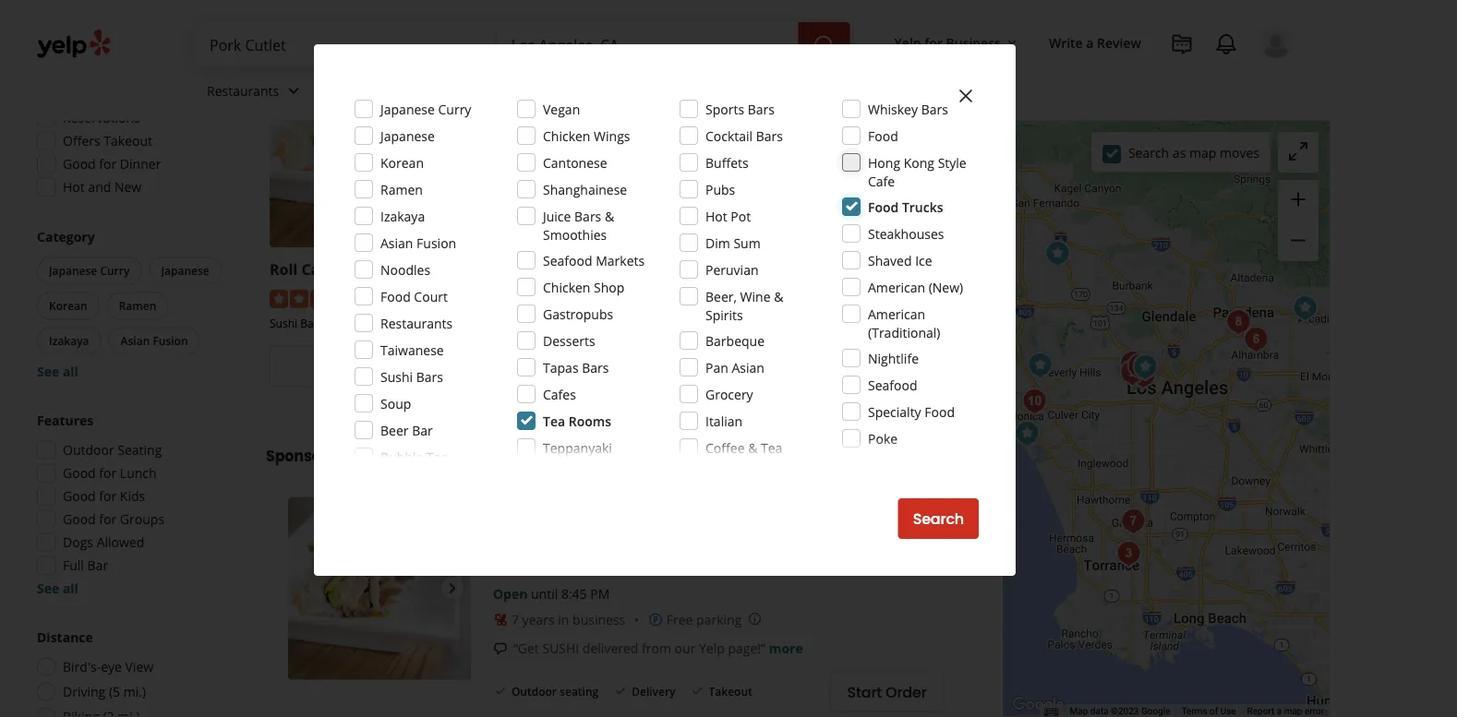 Task type: describe. For each thing, give the bounding box(es) containing it.
2 horizontal spatial fusion
[[636, 316, 671, 331]]

dim
[[705, 234, 730, 252]]

smoothies
[[543, 226, 607, 243]]

16 chevron down v2 image
[[1005, 36, 1019, 51]]

dim sum
[[705, 234, 761, 252]]

16 checkmark v2 image
[[613, 684, 628, 699]]

terms of use link
[[1181, 706, 1236, 717]]

report a map error link
[[1247, 706, 1324, 717]]

seafood for seafood markets
[[543, 252, 592, 269]]

outdoor for outdoor seating
[[511, 684, 557, 699]]

whiskey
[[868, 100, 918, 118]]

4.3 (580 reviews)
[[377, 289, 477, 306]]

all for category
[[63, 363, 78, 380]]

get
[[564, 356, 590, 377]]

chicken for chicken shop
[[543, 278, 590, 296]]

(5
[[109, 683, 120, 701]]

directions
[[593, 356, 666, 377]]

asian up noodles
[[380, 234, 413, 252]]

sponsored
[[266, 446, 346, 467]]

1 vertical spatial yelp
[[699, 640, 725, 657]]

order now link for weroll nori
[[740, 346, 960, 386]]

group containing suggested
[[31, 33, 229, 202]]

report a map error
[[1247, 706, 1324, 717]]

more
[[769, 640, 803, 657]]

order now link for roll call - koreatown
[[270, 346, 490, 386]]

chicken for chicken wings
[[543, 127, 590, 145]]

bars for whiskey bars
[[921, 100, 948, 118]]

pan asian
[[705, 359, 765, 376]]

4.6
[[847, 289, 865, 306]]

3 reviews) from the left
[[891, 289, 940, 306]]

16 parking v2 image
[[648, 613, 663, 627]]

fusion inside search dialog
[[417, 234, 456, 252]]

zoom out image
[[1287, 229, 1309, 252]]

keyboard shortcuts image
[[1044, 708, 1059, 717]]

marugame udon - arcadia link
[[505, 260, 696, 279]]

distance
[[37, 629, 93, 646]]

kingtonkatsu image
[[1125, 357, 1162, 394]]

hot pot
[[705, 207, 751, 225]]

0 horizontal spatial until
[[359, 387, 386, 404]]

bars for cocktail bars
[[756, 127, 783, 145]]

start
[[847, 682, 882, 703]]

bars for tapas bars
[[582, 359, 609, 376]]

rooms
[[569, 412, 611, 430]]

sushi bars, fast food, japanese
[[740, 316, 901, 331]]

restaurants inside search dialog
[[380, 314, 453, 332]]

(580
[[398, 289, 424, 306]]

kagura gardena image
[[1115, 503, 1152, 540]]

coffee
[[705, 439, 745, 457]]

map region
[[783, 0, 1457, 717]]

4.3
[[377, 289, 395, 306]]

16 speech v2 image
[[493, 642, 508, 657]]

hurry curry of tokyo image
[[1016, 383, 1053, 420]]

1 japanese, from the left
[[329, 316, 378, 331]]

yelp for business button
[[887, 26, 1027, 59]]

asian fusion inside search dialog
[[380, 234, 456, 252]]

shanghainese
[[543, 181, 627, 198]]

search dialog
[[0, 0, 1457, 717]]

marugame udon - arcadia image
[[1287, 290, 1324, 327]]

error
[[1305, 706, 1324, 717]]

american for american (traditional)
[[868, 305, 925, 323]]

eye
[[101, 658, 122, 676]]

business
[[573, 611, 625, 629]]

gastropubs
[[543, 305, 613, 323]]

bars for juice bars & smoothies
[[574, 207, 601, 225]]

food for food court
[[380, 288, 411, 305]]

1 horizontal spatial until
[[531, 585, 558, 603]]

roll
[[270, 260, 298, 279]]

reservations
[[63, 109, 140, 127]]

japanese button
[[149, 257, 221, 285]]

report
[[1247, 706, 1275, 717]]

until 8:30 pm
[[830, 387, 909, 404]]

trucks
[[902, 198, 943, 216]]

weroll nori image
[[1022, 347, 1059, 384]]

asian down barbeque
[[732, 359, 765, 376]]

map for moves
[[1189, 144, 1216, 161]]

asian fusion inside button
[[121, 333, 188, 349]]

juice
[[543, 207, 571, 225]]

group containing features
[[31, 411, 229, 598]]

7 years in business
[[511, 611, 625, 629]]

tapas bars
[[543, 359, 609, 376]]

juice bars & smoothies
[[543, 207, 614, 243]]

roll call - koreatown image
[[1127, 349, 1164, 386]]

1 horizontal spatial pm
[[590, 585, 610, 603]]

dinner
[[120, 155, 161, 173]]

map for error
[[1284, 706, 1302, 717]]

16 info v2 image
[[407, 449, 422, 464]]

food for food trucks
[[868, 198, 899, 216]]

katsu jin image
[[1220, 304, 1257, 341]]

free
[[667, 611, 693, 629]]

sports
[[705, 100, 744, 118]]

pan
[[705, 359, 728, 376]]

our
[[675, 640, 696, 657]]

kong
[[904, 154, 935, 171]]

hot for hot and new
[[63, 178, 85, 196]]

bird's-
[[63, 658, 101, 676]]

noodles,
[[557, 316, 603, 331]]

see all button for features
[[37, 580, 78, 597]]

(traditional)
[[868, 324, 941, 341]]

fast
[[799, 316, 821, 331]]

japanese inside button
[[49, 263, 97, 278]]

0 horizontal spatial open until 8:45 pm
[[321, 387, 438, 404]]

curry inside search dialog
[[438, 100, 471, 118]]

sushi for roll call - koreatown
[[270, 316, 297, 331]]

sushi
[[542, 640, 579, 657]]

udon
[[588, 260, 628, 279]]

map data ©2023 google
[[1070, 706, 1170, 717]]

good for good for kids
[[63, 488, 96, 505]]

2 horizontal spatial open
[[557, 387, 591, 404]]

chinese
[[381, 316, 422, 331]]

offers takeout
[[63, 132, 152, 150]]

groups
[[120, 511, 164, 528]]

takeout inside 'group'
[[104, 132, 152, 150]]

bar for full bar
[[87, 557, 108, 574]]

16 checkmark v2 image for outdoor seating
[[493, 684, 508, 699]]

hot and new
[[63, 178, 142, 196]]

now for roll call - koreatown
[[386, 356, 418, 377]]

0 horizontal spatial pm
[[419, 387, 438, 404]]

4.6 (43 reviews)
[[847, 289, 940, 306]]

chicken wings
[[543, 127, 630, 145]]

all for features
[[63, 580, 78, 597]]

japanese inside "button"
[[161, 263, 209, 278]]

1 horizontal spatial tea
[[543, 412, 565, 430]]

1 horizontal spatial &
[[748, 439, 758, 457]]

search for search as map moves
[[1128, 144, 1169, 161]]

lunch
[[120, 464, 157, 482]]

kagura image
[[1110, 536, 1147, 573]]

8:30
[[860, 387, 886, 404]]

spirits
[[705, 306, 743, 324]]

izakaya inside button
[[49, 333, 89, 349]]

food right specialty
[[925, 403, 955, 421]]

beer,
[[705, 288, 737, 305]]

"get sushi delivered from our yelp page!" more
[[513, 640, 803, 657]]

in
[[558, 611, 569, 629]]

next image
[[441, 578, 463, 600]]

(349
[[634, 289, 660, 306]]

16 checkmark v2 image for takeout
[[690, 684, 705, 699]]

roll call - koreatown
[[270, 260, 422, 279]]

peruvian
[[705, 261, 759, 278]]

japanese curry inside button
[[49, 263, 130, 278]]

reviews) for koreatown
[[428, 289, 477, 306]]

notifications image
[[1215, 33, 1237, 55]]

4.6 star rating image
[[740, 290, 840, 308]]

taiwanese
[[380, 341, 444, 359]]

bars for sushi bars
[[416, 368, 443, 386]]

2 horizontal spatial pm
[[889, 387, 909, 404]]

koreatown
[[341, 260, 422, 279]]

king donkatsu image
[[1114, 345, 1151, 382]]

for for dinner
[[99, 155, 117, 173]]

bar for beer bar
[[412, 422, 433, 439]]

cafes
[[543, 386, 576, 403]]

soup
[[380, 395, 411, 412]]

write a review
[[1049, 34, 1141, 51]]

shaved ice
[[868, 252, 932, 269]]

for for groups
[[99, 511, 117, 528]]

sushi bars, japanese, chinese
[[270, 316, 422, 331]]

4.3 star rating image
[[270, 290, 369, 308]]

24 chevron down v2 image
[[283, 80, 305, 102]]

wako donkasu image
[[1121, 348, 1158, 385]]

order for call
[[342, 356, 383, 377]]

see all for category
[[37, 363, 78, 380]]

dogs
[[63, 534, 93, 551]]

of
[[1210, 706, 1218, 717]]

shop
[[594, 278, 625, 296]]

kazuki sushi image
[[1039, 235, 1076, 272]]

2 horizontal spatial order
[[886, 682, 927, 703]]

sushi enya - marina del rey image
[[1009, 416, 1046, 452]]

specialty
[[868, 403, 921, 421]]

results
[[349, 446, 403, 467]]

1 horizontal spatial 8:45
[[561, 585, 587, 603]]



Task type: locate. For each thing, give the bounding box(es) containing it.
order now link up until 8:30 pm
[[740, 346, 960, 386]]

see all button down full
[[37, 580, 78, 597]]

american for american (new)
[[868, 278, 925, 296]]

outdoor down "get
[[511, 684, 557, 699]]

order now up until 8:30 pm
[[812, 356, 888, 377]]

curry inside button
[[100, 263, 130, 278]]

restaurants down (580
[[380, 314, 453, 332]]

suggested
[[37, 33, 103, 51]]

seafood for seafood
[[868, 376, 917, 394]]

2 vertical spatial &
[[748, 439, 758, 457]]

korean inside button
[[49, 298, 87, 314]]

roll call - koreatown link
[[270, 260, 422, 279]]

italian
[[705, 412, 743, 430]]

0 horizontal spatial yelp
[[699, 640, 725, 657]]

write
[[1049, 34, 1083, 51]]

tea right coffee
[[761, 439, 782, 457]]

bars for sports bars
[[748, 100, 775, 118]]

0 horizontal spatial restaurants
[[207, 82, 279, 99]]

pm up business
[[590, 585, 610, 603]]

0 vertical spatial a
[[1086, 34, 1094, 51]]

zoom in image
[[1287, 188, 1309, 210]]

wine
[[740, 288, 771, 305]]

japanese curry inside search dialog
[[380, 100, 471, 118]]

bar down dogs allowed
[[87, 557, 108, 574]]

chicken down the vegan
[[543, 127, 590, 145]]

0 horizontal spatial bars,
[[300, 316, 326, 331]]

1 vertical spatial bar
[[87, 557, 108, 574]]

option group
[[31, 628, 229, 717]]

order right the start on the bottom
[[886, 682, 927, 703]]

& inside the juice bars & smoothies
[[605, 207, 614, 225]]

now
[[386, 356, 418, 377], [857, 356, 888, 377]]

for
[[925, 34, 943, 51], [99, 155, 117, 173], [99, 464, 117, 482], [99, 488, 117, 505], [99, 511, 117, 528]]

mi.)
[[123, 683, 146, 701]]

ramen inside search dialog
[[380, 181, 423, 198]]

0 vertical spatial japanese curry
[[380, 100, 471, 118]]

1 vertical spatial a
[[1277, 706, 1282, 717]]

1 horizontal spatial fusion
[[417, 234, 456, 252]]

bar up 16 info v2 "icon"
[[412, 422, 433, 439]]

1 vertical spatial american
[[868, 305, 925, 323]]

cafe
[[868, 172, 895, 190]]

1 reviews) from the left
[[428, 289, 477, 306]]

for for lunch
[[99, 464, 117, 482]]

asian down ramen button
[[121, 333, 150, 349]]

good up good for kids
[[63, 464, 96, 482]]

a for write
[[1086, 34, 1094, 51]]

0 vertical spatial see all button
[[37, 363, 78, 380]]

hot left pot
[[705, 207, 727, 225]]

0 horizontal spatial hot
[[63, 178, 85, 196]]

hot inside 'group'
[[63, 178, 85, 196]]

restaurants inside restaurants link
[[207, 82, 279, 99]]

start order
[[847, 682, 927, 703]]

google
[[1141, 706, 1170, 717]]

0 vertical spatial bar
[[412, 422, 433, 439]]

0 vertical spatial &
[[605, 207, 614, 225]]

0 vertical spatial search
[[1128, 144, 1169, 161]]

good for kids
[[63, 488, 145, 505]]

0 horizontal spatial sushi
[[270, 316, 297, 331]]

2 good from the top
[[63, 464, 96, 482]]

food down cafe
[[868, 198, 899, 216]]

reviews) for arcadia
[[663, 289, 713, 306]]

tea right 16 info v2 "icon"
[[426, 448, 448, 466]]

sushi for weroll nori
[[740, 316, 768, 331]]

1 horizontal spatial asian fusion
[[380, 234, 456, 252]]

0 horizontal spatial asian fusion
[[121, 333, 188, 349]]

for for kids
[[99, 488, 117, 505]]

1 vertical spatial all
[[63, 580, 78, 597]]

hot left and
[[63, 178, 85, 196]]

tea rooms
[[543, 412, 611, 430]]

tonkatsu house image
[[1114, 355, 1151, 392]]

2 bars, from the left
[[771, 316, 797, 331]]

now up soup
[[386, 356, 418, 377]]

3.9 star rating image
[[505, 290, 605, 308]]

& inside beer, wine & spirits
[[774, 288, 783, 305]]

& right wine
[[774, 288, 783, 305]]

1 horizontal spatial restaurants
[[380, 314, 453, 332]]

1 now from the left
[[386, 356, 418, 377]]

& for beer, wine & spirits
[[774, 288, 783, 305]]

see all down izakaya button
[[37, 363, 78, 380]]

beer
[[380, 422, 409, 439]]

0 vertical spatial outdoor
[[63, 441, 114, 459]]

japanese, down '3.9 star rating' image
[[505, 316, 554, 331]]

see up distance on the left bottom of the page
[[37, 580, 59, 597]]

0 vertical spatial fusion
[[417, 234, 456, 252]]

american down shaved ice
[[868, 278, 925, 296]]

asian fusion down ramen button
[[121, 333, 188, 349]]

open until 8:45 pm up in
[[493, 585, 610, 603]]

ramen inside button
[[119, 298, 156, 314]]

map right as
[[1189, 144, 1216, 161]]

group containing category
[[33, 228, 229, 381]]

japanese, down 4.3
[[329, 316, 378, 331]]

1 - from the left
[[333, 260, 337, 279]]

good for good for lunch
[[63, 464, 96, 482]]

0 vertical spatial asian fusion
[[380, 234, 456, 252]]

reviews)
[[428, 289, 477, 306], [663, 289, 713, 306], [891, 289, 940, 306]]

outdoor inside 'group'
[[63, 441, 114, 459]]

slideshow element
[[288, 497, 471, 680]]

user actions element
[[880, 23, 1319, 137]]

2 horizontal spatial reviews)
[[891, 289, 940, 306]]

1 good from the top
[[63, 155, 96, 173]]

1 horizontal spatial curry
[[438, 100, 471, 118]]

open until 8:45 pm down sushi bars
[[321, 387, 438, 404]]

- for order now
[[333, 260, 337, 279]]

option group containing distance
[[31, 628, 229, 717]]

2 horizontal spatial sushi
[[740, 316, 768, 331]]

1 vertical spatial 8:45
[[561, 585, 587, 603]]

shaved
[[868, 252, 912, 269]]

group
[[31, 33, 229, 202], [1278, 180, 1319, 261], [33, 228, 229, 381], [31, 411, 229, 598]]

0 vertical spatial hot
[[63, 178, 85, 196]]

0 horizontal spatial tea
[[426, 448, 448, 466]]

1 horizontal spatial korean
[[380, 154, 424, 171]]

2 japanese, from the left
[[505, 316, 554, 331]]

0 horizontal spatial korean
[[49, 298, 87, 314]]

full
[[63, 557, 84, 574]]

yelp inside button
[[894, 34, 921, 51]]

fusion inside button
[[153, 333, 188, 349]]

2 reviews) from the left
[[663, 289, 713, 306]]

now for weroll nori
[[857, 356, 888, 377]]

food court
[[380, 288, 448, 305]]

2 horizontal spatial tea
[[761, 439, 782, 457]]

1 vertical spatial takeout
[[709, 684, 752, 699]]

pm right 8:30
[[889, 387, 909, 404]]

outdoor seating
[[63, 441, 162, 459]]

see down izakaya button
[[37, 363, 59, 380]]

& for juice bars & smoothies
[[605, 207, 614, 225]]

chicken up gastropubs
[[543, 278, 590, 296]]

1 vertical spatial chicken
[[543, 278, 590, 296]]

reviews) right (580
[[428, 289, 477, 306]]

8:45 up '7 years in business'
[[561, 585, 587, 603]]

izakaya down korean button
[[49, 333, 89, 349]]

yelp for business
[[894, 34, 1001, 51]]

fusion
[[417, 234, 456, 252], [636, 316, 671, 331], [153, 333, 188, 349]]

roll call - koreatown image
[[288, 497, 471, 680]]

1 vertical spatial izakaya
[[49, 333, 89, 349]]

1 horizontal spatial order now
[[812, 356, 888, 377]]

order for nori
[[812, 356, 853, 377]]

2 - from the left
[[632, 260, 636, 279]]

arcadia
[[640, 260, 696, 279]]

2 16 checkmark v2 image from the left
[[690, 684, 705, 699]]

review
[[1097, 34, 1141, 51]]

1 horizontal spatial bar
[[412, 422, 433, 439]]

cantonese
[[543, 154, 607, 171]]

0 horizontal spatial order now
[[342, 356, 418, 377]]

seafood
[[543, 252, 592, 269], [868, 376, 917, 394]]

- for get directions
[[632, 260, 636, 279]]

for down the offers takeout
[[99, 155, 117, 173]]

until left 8:30
[[830, 387, 857, 404]]

1 chicken from the top
[[543, 127, 590, 145]]

takeout up dinner
[[104, 132, 152, 150]]

1 horizontal spatial search
[[1128, 144, 1169, 161]]

seating
[[560, 684, 599, 699]]

ramen up noodles
[[380, 181, 423, 198]]

1 horizontal spatial order now link
[[740, 346, 960, 386]]

seating
[[118, 441, 162, 459]]

restaurants
[[207, 82, 279, 99], [380, 314, 453, 332]]

1 vertical spatial hot
[[705, 207, 727, 225]]

good for good for dinner
[[63, 155, 96, 173]]

0 vertical spatial chicken
[[543, 127, 590, 145]]

bars inside the juice bars & smoothies
[[574, 207, 601, 225]]

map
[[1070, 706, 1088, 717]]

2 horizontal spatial until
[[830, 387, 857, 404]]

2 see all from the top
[[37, 580, 78, 597]]

close image
[[955, 85, 977, 107]]

0 horizontal spatial now
[[386, 356, 418, 377]]

asian fusion up noodles
[[380, 234, 456, 252]]

sushi inside search dialog
[[380, 368, 413, 386]]

1 bars, from the left
[[300, 316, 326, 331]]

map left error
[[1284, 706, 1302, 717]]

1 horizontal spatial sushi
[[380, 368, 413, 386]]

order
[[342, 356, 383, 377], [812, 356, 853, 377], [886, 682, 927, 703]]

fusion up noodles
[[417, 234, 456, 252]]

1 all from the top
[[63, 363, 78, 380]]

for up good for kids
[[99, 464, 117, 482]]

category
[[37, 228, 95, 246]]

16 years in business v2 image
[[493, 613, 508, 627]]

previous image
[[295, 578, 318, 600]]

steakhouses
[[868, 225, 944, 242]]

open up 7
[[493, 585, 528, 603]]

1 16 checkmark v2 image from the left
[[493, 684, 508, 699]]

search as map moves
[[1128, 144, 1260, 161]]

3 good from the top
[[63, 488, 96, 505]]

1 order now from the left
[[342, 356, 418, 377]]

-
[[333, 260, 337, 279], [632, 260, 636, 279]]

good for dinner
[[63, 155, 161, 173]]

beer bar
[[380, 422, 433, 439]]

ramen up asian fusion button at left
[[119, 298, 156, 314]]

for left business
[[925, 34, 943, 51]]

buffets
[[705, 154, 749, 171]]

1 horizontal spatial order
[[812, 356, 853, 377]]

see all button down izakaya button
[[37, 363, 78, 380]]

write a review link
[[1042, 26, 1149, 59]]

0 vertical spatial yelp
[[894, 34, 921, 51]]

1 horizontal spatial takeout
[[709, 684, 752, 699]]

0 horizontal spatial map
[[1189, 144, 1216, 161]]

fusion down ramen button
[[153, 333, 188, 349]]

all down izakaya button
[[63, 363, 78, 380]]

open up tea rooms
[[557, 387, 591, 404]]

business categories element
[[192, 66, 1293, 120]]

search image
[[813, 34, 835, 56]]

2 now from the left
[[857, 356, 888, 377]]

terms
[[1181, 706, 1207, 717]]

0 vertical spatial see
[[37, 363, 59, 380]]

1 order now link from the left
[[270, 346, 490, 386]]

2 see from the top
[[37, 580, 59, 597]]

wako donkasu image
[[1121, 356, 1158, 393]]

"get
[[513, 640, 539, 657]]

reviews) up (traditional)
[[891, 289, 940, 306]]

None search field
[[195, 22, 854, 66]]

food for food
[[868, 127, 898, 145]]

asian
[[380, 234, 413, 252], [605, 316, 634, 331], [121, 333, 150, 349], [732, 359, 765, 376]]

google image
[[1008, 693, 1069, 717]]

1 horizontal spatial seafood
[[868, 376, 917, 394]]

8:45
[[390, 387, 415, 404], [561, 585, 587, 603]]

hot for hot pot
[[705, 207, 727, 225]]

asian fusion button
[[109, 327, 200, 355]]

for inside button
[[925, 34, 943, 51]]

1 horizontal spatial ramen
[[380, 181, 423, 198]]

expand map image
[[1287, 140, 1309, 162]]

order now
[[342, 356, 418, 377], [812, 356, 888, 377]]

asian down 3.9
[[605, 316, 634, 331]]

tapas
[[543, 359, 579, 376]]

8:45 down sushi bars
[[390, 387, 415, 404]]

kyoto gyukatsu image
[[1238, 321, 1275, 358]]

0 horizontal spatial search
[[913, 509, 964, 530]]

open left soup
[[321, 387, 356, 404]]

offers
[[63, 132, 100, 150]]

0 horizontal spatial 16 checkmark v2 image
[[493, 684, 508, 699]]

nori
[[795, 260, 827, 279]]

bird's-eye view
[[63, 658, 153, 676]]

0 vertical spatial curry
[[438, 100, 471, 118]]

1 vertical spatial see all button
[[37, 580, 78, 597]]

now up 8:30
[[857, 356, 888, 377]]

2 american from the top
[[868, 305, 925, 323]]

0 horizontal spatial a
[[1086, 34, 1094, 51]]

search inside button
[[913, 509, 964, 530]]

tea down cafes
[[543, 412, 565, 430]]

0 horizontal spatial izakaya
[[49, 333, 89, 349]]

get directions link
[[505, 346, 725, 386]]

court
[[414, 288, 448, 305]]

3.9
[[612, 289, 630, 306]]

2 see all button from the top
[[37, 580, 78, 597]]

- right call
[[333, 260, 337, 279]]

bars, for call
[[300, 316, 326, 331]]

business
[[946, 34, 1001, 51]]

good down the good for lunch
[[63, 488, 96, 505]]

7
[[511, 611, 519, 629]]

0 vertical spatial izakaya
[[380, 207, 425, 225]]

bar inside 'group'
[[87, 557, 108, 574]]

a right report
[[1277, 706, 1282, 717]]

1 vertical spatial korean
[[49, 298, 87, 314]]

order now link up soup
[[270, 346, 490, 386]]

0 vertical spatial seafood
[[543, 252, 592, 269]]

and
[[88, 178, 111, 196]]

1 vertical spatial fusion
[[636, 316, 671, 331]]

yelp right our
[[699, 640, 725, 657]]

bars, down 4.6 star rating image
[[771, 316, 797, 331]]

data
[[1090, 706, 1109, 717]]

0 vertical spatial open until 8:45 pm
[[321, 387, 438, 404]]

0 horizontal spatial japanese curry
[[49, 263, 130, 278]]

- right udon
[[632, 260, 636, 279]]

2 horizontal spatial &
[[774, 288, 783, 305]]

reviews) down arcadia
[[663, 289, 713, 306]]

0 horizontal spatial -
[[333, 260, 337, 279]]

& down shanghainese
[[605, 207, 614, 225]]

search for search
[[913, 509, 964, 530]]

a right the write
[[1086, 34, 1094, 51]]

2 order now from the left
[[812, 356, 888, 377]]

chicken
[[543, 127, 590, 145], [543, 278, 590, 296]]

sushi up soup
[[380, 368, 413, 386]]

asian inside button
[[121, 333, 150, 349]]

1 see from the top
[[37, 363, 59, 380]]

seafood down the smoothies
[[543, 252, 592, 269]]

4 good from the top
[[63, 511, 96, 528]]

takeout down page!"
[[709, 684, 752, 699]]

0 horizontal spatial seafood
[[543, 252, 592, 269]]

0 horizontal spatial open
[[321, 387, 356, 404]]

izakaya inside search dialog
[[380, 207, 425, 225]]

for down the good for lunch
[[99, 488, 117, 505]]

0 horizontal spatial fusion
[[153, 333, 188, 349]]

sports bars
[[705, 100, 775, 118]]

hong
[[868, 154, 900, 171]]

1 see all button from the top
[[37, 363, 78, 380]]

1 see all from the top
[[37, 363, 78, 380]]

info icon image
[[747, 612, 762, 626], [747, 612, 762, 626]]

sushi up barbeque
[[740, 316, 768, 331]]

korean inside search dialog
[[380, 154, 424, 171]]

16 checkmark v2 image
[[493, 684, 508, 699], [690, 684, 705, 699]]

marugame
[[505, 260, 585, 279]]

order now for weroll nori
[[812, 356, 888, 377]]

order down sushi bars, japanese, chinese
[[342, 356, 383, 377]]

1 vertical spatial open until 8:45 pm
[[493, 585, 610, 603]]

pm down sushi bars
[[419, 387, 438, 404]]

american up (traditional)
[[868, 305, 925, 323]]

16 checkmark v2 image down 16 speech v2 icon
[[493, 684, 508, 699]]

hot inside search dialog
[[705, 207, 727, 225]]

bars, for nori
[[771, 316, 797, 331]]

seafood down nightlife on the right
[[868, 376, 917, 394]]

izakaya button
[[37, 327, 101, 355]]

barbeque
[[705, 332, 765, 350]]

american inside the american (traditional)
[[868, 305, 925, 323]]

order down food,
[[812, 356, 853, 377]]

specialty food
[[868, 403, 955, 421]]

years
[[522, 611, 555, 629]]

1 vertical spatial japanese curry
[[49, 263, 130, 278]]

0 horizontal spatial order
[[342, 356, 383, 377]]

all down full
[[63, 580, 78, 597]]

1 horizontal spatial 16 checkmark v2 image
[[690, 684, 705, 699]]

16 checkmark v2 image right the delivery
[[690, 684, 705, 699]]

until up beer
[[359, 387, 386, 404]]

1 horizontal spatial open
[[493, 585, 528, 603]]

for for business
[[925, 34, 943, 51]]

projects image
[[1171, 33, 1193, 55]]

order now up soup
[[342, 356, 418, 377]]

see all button for category
[[37, 363, 78, 380]]

outdoor up the good for lunch
[[63, 441, 114, 459]]

0 horizontal spatial 8:45
[[390, 387, 415, 404]]

izakaya up noodles
[[380, 207, 425, 225]]

1 american from the top
[[868, 278, 925, 296]]

food up 'hong'
[[868, 127, 898, 145]]

food
[[868, 127, 898, 145], [868, 198, 899, 216], [380, 288, 411, 305], [925, 403, 955, 421]]

outdoor for outdoor seating
[[63, 441, 114, 459]]

from
[[642, 640, 671, 657]]

1 vertical spatial see
[[37, 580, 59, 597]]

for down good for kids
[[99, 511, 117, 528]]

see all for features
[[37, 580, 78, 597]]

order now for roll call - koreatown
[[342, 356, 418, 377]]

see for features
[[37, 580, 59, 597]]

bars, down 4.3 star rating image
[[300, 316, 326, 331]]

until up years
[[531, 585, 558, 603]]

nightlife
[[868, 350, 919, 367]]

0 horizontal spatial takeout
[[104, 132, 152, 150]]

weroll nori link
[[740, 260, 827, 279]]

1 horizontal spatial japanese,
[[505, 316, 554, 331]]

as
[[1173, 144, 1186, 161]]

restaurants link
[[192, 66, 320, 120]]

2 all from the top
[[63, 580, 78, 597]]

1 horizontal spatial bars,
[[771, 316, 797, 331]]

delivered
[[583, 640, 638, 657]]

teppanyaki
[[543, 439, 612, 457]]

bars
[[748, 100, 775, 118], [921, 100, 948, 118], [756, 127, 783, 145], [574, 207, 601, 225], [582, 359, 609, 376], [416, 368, 443, 386]]

food up chinese
[[380, 288, 411, 305]]

yelp left business
[[894, 34, 921, 51]]

good up dogs
[[63, 511, 96, 528]]

see all down full
[[37, 580, 78, 597]]

a for report
[[1277, 706, 1282, 717]]

2 order now link from the left
[[740, 346, 960, 386]]

ramen
[[380, 181, 423, 198], [119, 298, 156, 314]]

sushi bars
[[380, 368, 443, 386]]

sushi down 4.3 star rating image
[[270, 316, 297, 331]]

1 vertical spatial seafood
[[868, 376, 917, 394]]

restaurants left 24 chevron down v2 image
[[207, 82, 279, 99]]

2 chicken from the top
[[543, 278, 590, 296]]

1 horizontal spatial a
[[1277, 706, 1282, 717]]

fusion down (349
[[636, 316, 671, 331]]

bar inside search dialog
[[412, 422, 433, 439]]

& right coffee
[[748, 439, 758, 457]]

delivery
[[632, 684, 676, 699]]

1 horizontal spatial now
[[857, 356, 888, 377]]

american (new)
[[868, 278, 963, 296]]

good down "offers"
[[63, 155, 96, 173]]

allowed
[[97, 534, 144, 551]]

1 horizontal spatial open until 8:45 pm
[[493, 585, 610, 603]]

0 vertical spatial takeout
[[104, 132, 152, 150]]

korean button
[[37, 292, 99, 320]]

0 vertical spatial restaurants
[[207, 82, 279, 99]]

0 vertical spatial 8:45
[[390, 387, 415, 404]]

0 horizontal spatial ramen
[[119, 298, 156, 314]]

0 horizontal spatial order now link
[[270, 346, 490, 386]]

good for good for groups
[[63, 511, 96, 528]]

0 vertical spatial korean
[[380, 154, 424, 171]]

1 vertical spatial &
[[774, 288, 783, 305]]

see for category
[[37, 363, 59, 380]]



Task type: vqa. For each thing, say whether or not it's contained in the screenshot.
Dim
yes



